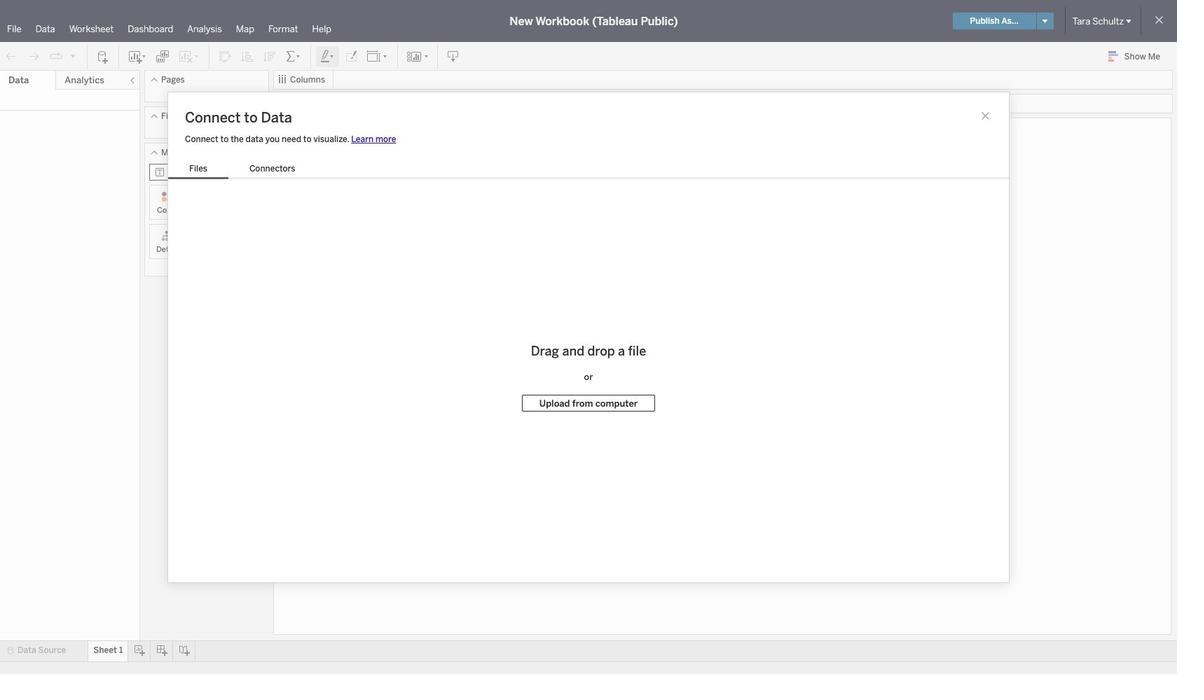 Task type: locate. For each thing, give the bounding box(es) containing it.
clear sheet image
[[178, 49, 200, 63]]

new data source image
[[96, 49, 110, 63]]

sort ascending image
[[240, 49, 254, 63]]

list box
[[168, 161, 316, 179]]

replay animation image
[[69, 52, 77, 60]]

totals image
[[285, 49, 302, 63]]

show/hide cards image
[[407, 49, 429, 63]]



Task type: describe. For each thing, give the bounding box(es) containing it.
fit image
[[367, 49, 389, 63]]

collapse image
[[128, 76, 137, 85]]

swap rows and columns image
[[218, 49, 232, 63]]

format workbook image
[[344, 49, 358, 63]]

download image
[[446, 49, 460, 63]]

sort descending image
[[263, 49, 277, 63]]

new worksheet image
[[128, 49, 147, 63]]

undo image
[[4, 49, 18, 63]]

replay animation image
[[49, 49, 63, 63]]

highlight image
[[320, 49, 336, 63]]

duplicate image
[[156, 49, 170, 63]]

redo image
[[27, 49, 41, 63]]



